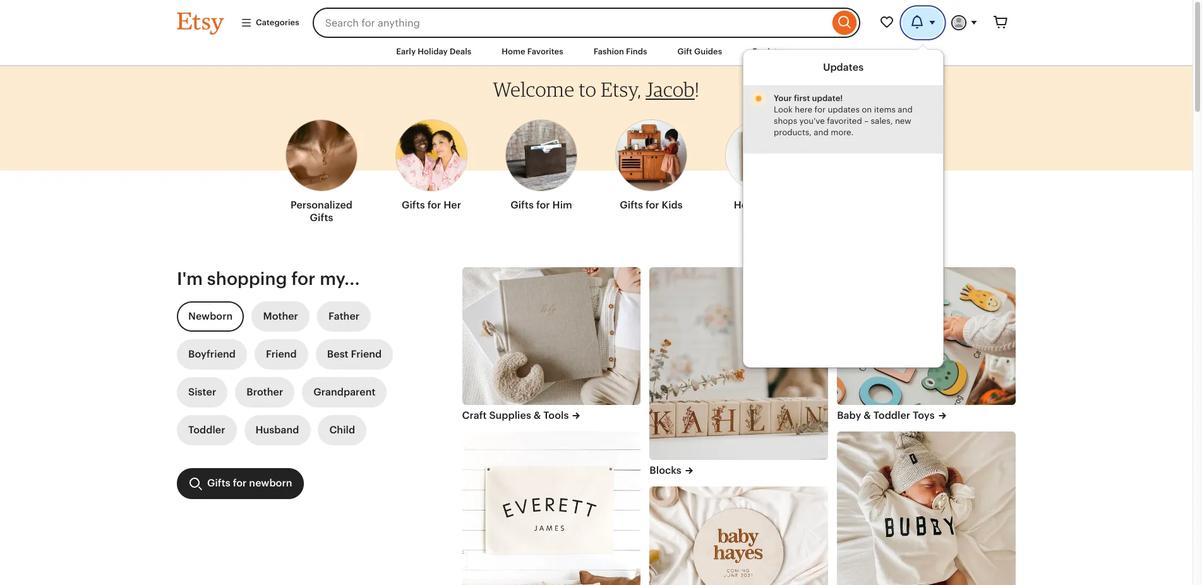 Task type: locate. For each thing, give the bounding box(es) containing it.
0 horizontal spatial &
[[534, 409, 541, 421]]

him
[[553, 199, 572, 211]]

personalized name puzzle with animals | baby, toddler, kids toys | wooden toys | baby shower | christmas gifts | first birthday girl and boy image
[[837, 267, 1016, 405]]

1 vertical spatial toddler
[[188, 424, 225, 436]]

gifts inside personalized gifts
[[310, 212, 333, 224]]

baby powder &quot;bubby™&quot; everyday boys sweatshirt image
[[837, 432, 1016, 585]]

0 vertical spatial home
[[502, 47, 525, 56]]

friend down mother
[[266, 348, 297, 360]]

for left kids
[[646, 199, 659, 211]]

1 horizontal spatial &
[[864, 409, 871, 421]]

&
[[534, 409, 541, 421], [864, 409, 871, 421]]

baby name flag | canvas flag | nursery name sign | custom name banner | boho nursery decor | d2 image
[[462, 432, 641, 585]]

deals
[[450, 47, 471, 56]]

friend right best
[[351, 348, 382, 360]]

gifts for gifts for newborn
[[207, 477, 230, 489]]

1 & from the left
[[534, 409, 541, 421]]

home favorites link
[[492, 40, 573, 63]]

gifts for him link
[[505, 112, 577, 217]]

for left 'newborn'
[[233, 477, 247, 489]]

1 horizontal spatial and
[[898, 105, 913, 114]]

gifts inside 'link'
[[511, 199, 534, 211]]

updates
[[828, 105, 860, 114]]

gifts for her
[[402, 199, 461, 211]]

i'm shopping for my...
[[177, 269, 360, 289]]

more.
[[831, 128, 854, 137]]

& left tools
[[534, 409, 541, 421]]

and down you've
[[814, 128, 829, 137]]

& right baby
[[864, 409, 871, 421]]

0 vertical spatial and
[[898, 105, 913, 114]]

1 vertical spatial home
[[734, 199, 763, 211]]

new
[[895, 116, 911, 126]]

early holiday deals
[[396, 47, 471, 56]]

for left him
[[536, 199, 550, 211]]

grandparent
[[314, 386, 376, 398]]

early holiday deals link
[[387, 40, 481, 63]]

for
[[815, 105, 826, 114], [427, 199, 441, 211], [536, 199, 550, 211], [646, 199, 659, 211], [291, 269, 315, 289], [233, 477, 247, 489]]

welcome to etsy, jacob !
[[493, 77, 700, 101]]

for left the my...
[[291, 269, 315, 289]]

1 horizontal spatial friend
[[351, 348, 382, 360]]

your
[[774, 94, 792, 103]]

baby
[[837, 409, 861, 421]]

updates
[[823, 61, 864, 73]]

home favorites
[[502, 47, 563, 56]]

floral wood alphabet blocks | personalized name | custom name blocks | handmade wood blocks | floral baby shower | floral nursery decor image
[[650, 267, 828, 460]]

& inside "link"
[[534, 409, 541, 421]]

gifts for her link
[[395, 112, 468, 217]]

for down update!
[[815, 105, 826, 114]]

0 horizontal spatial home
[[502, 47, 525, 56]]

toys
[[913, 409, 935, 421]]

craft
[[462, 409, 487, 421]]

toddler left toys
[[873, 409, 911, 421]]

Search for anything text field
[[313, 8, 830, 38]]

toddler down sister
[[188, 424, 225, 436]]

for left her
[[427, 199, 441, 211]]

finds
[[626, 47, 647, 56]]

home gifts
[[734, 199, 789, 211]]

gifts for newborn
[[207, 477, 292, 489]]

friend
[[266, 348, 297, 360], [351, 348, 382, 360]]

gift guides
[[678, 47, 722, 56]]

products,
[[774, 128, 812, 137]]

craft supplies & tools link
[[462, 409, 641, 423]]

my...
[[320, 269, 360, 289]]

None search field
[[313, 8, 860, 38]]

!
[[695, 77, 700, 101]]

blocks
[[650, 464, 682, 476]]

fashion finds
[[594, 47, 647, 56]]

to
[[579, 77, 597, 101]]

0 vertical spatial toddler
[[873, 409, 911, 421]]

1 horizontal spatial home
[[734, 199, 763, 211]]

toddler
[[873, 409, 911, 421], [188, 424, 225, 436]]

0 horizontal spatial friend
[[266, 348, 297, 360]]

and
[[898, 105, 913, 114], [814, 128, 829, 137]]

favorited
[[827, 116, 862, 126]]

husband
[[256, 424, 299, 436]]

1 horizontal spatial toddler
[[873, 409, 911, 421]]

gift
[[678, 47, 692, 56]]

here
[[795, 105, 813, 114]]

items
[[874, 105, 896, 114]]

and up new in the right of the page
[[898, 105, 913, 114]]

1 friend from the left
[[266, 348, 297, 360]]

jacob
[[646, 77, 695, 101]]

2 friend from the left
[[351, 348, 382, 360]]

home
[[502, 47, 525, 56], [734, 199, 763, 211]]

shops
[[774, 116, 797, 126]]

on
[[862, 105, 872, 114]]

holiday
[[418, 47, 448, 56]]

supplies
[[489, 409, 531, 421]]

gifts
[[402, 199, 425, 211], [511, 199, 534, 211], [620, 199, 643, 211], [765, 199, 789, 211], [310, 212, 333, 224], [207, 477, 230, 489]]

menu bar
[[154, 38, 1039, 66]]

gifts for gifts for kids
[[620, 199, 643, 211]]

gifts for him
[[511, 199, 572, 211]]

for inside 'link'
[[536, 199, 550, 211]]

guides
[[694, 47, 722, 56]]

gift guides link
[[668, 40, 732, 63]]

0 horizontal spatial and
[[814, 128, 829, 137]]



Task type: vqa. For each thing, say whether or not it's contained in the screenshot.
(30% corresponding to 24.50
no



Task type: describe. For each thing, give the bounding box(es) containing it.
gifts for kids link
[[615, 112, 687, 217]]

–
[[864, 116, 869, 126]]

personalized gifts link
[[286, 112, 358, 229]]

best
[[327, 348, 348, 360]]

personalized
[[291, 199, 353, 211]]

home for home favorites
[[502, 47, 525, 56]]

newborn
[[249, 477, 292, 489]]

shopping
[[207, 269, 287, 289]]

for inside your first update! look here for updates on items and shops you've favorited – sales, new products, and more.
[[815, 105, 826, 114]]

update!
[[812, 94, 843, 103]]

gifts for gifts for him
[[511, 199, 534, 211]]

for for gifts for newborn
[[233, 477, 247, 489]]

fashion finds link
[[584, 40, 657, 63]]

baby & toddler toys
[[837, 409, 935, 421]]

custom pregnancy announcement plaque | oh baby wooden plaque | maternity photo prop | baby announcement sign image
[[650, 486, 828, 585]]

home for home gifts
[[734, 199, 763, 211]]

for for gifts for her
[[427, 199, 441, 211]]

mother
[[263, 310, 298, 322]]

categories button
[[231, 11, 309, 34]]

0 horizontal spatial toddler
[[188, 424, 225, 436]]

look
[[774, 105, 793, 114]]

brother
[[247, 386, 283, 398]]

early
[[396, 47, 416, 56]]

welcome
[[493, 77, 575, 101]]

you've
[[799, 116, 825, 126]]

categories
[[256, 18, 299, 27]]

craft supplies & tools
[[462, 409, 569, 421]]

gifts for newborn link
[[177, 468, 304, 499]]

gifts for gifts for her
[[402, 199, 425, 211]]

boyfriend
[[188, 348, 236, 360]]

1 vertical spatial and
[[814, 128, 829, 137]]

tools
[[543, 409, 569, 421]]

fashion
[[594, 47, 624, 56]]

none search field inside updates banner
[[313, 8, 860, 38]]

your first update! look here for updates on items and shops you've favorited – sales, new products, and more.
[[774, 94, 913, 137]]

first
[[794, 94, 810, 103]]

newborn
[[188, 310, 233, 322]]

gifts for kids
[[620, 199, 683, 211]]

for for gifts for kids
[[646, 199, 659, 211]]

sister
[[188, 386, 216, 398]]

baby & toddler toys link
[[837, 409, 1016, 423]]

home gifts link
[[725, 112, 797, 217]]

blocks link
[[650, 463, 828, 478]]

for for gifts for him
[[536, 199, 550, 211]]

father
[[329, 310, 360, 322]]

updates banner
[[154, 0, 1039, 368]]

kids
[[662, 199, 683, 211]]

child
[[329, 424, 355, 436]]

best friend
[[327, 348, 382, 360]]

sales,
[[871, 116, 893, 126]]

menu bar containing early holiday deals
[[154, 38, 1039, 66]]

personalized gifts
[[291, 199, 353, 224]]

baby memory book book | personalized baby book | gender neutral baby gift | baby shower gift | newborn memory book | baby book + photo album image
[[462, 267, 641, 405]]

etsy,
[[601, 77, 641, 101]]

2 & from the left
[[864, 409, 871, 421]]

i'm
[[177, 269, 203, 289]]

favorites
[[527, 47, 563, 56]]

jacob link
[[646, 77, 695, 101]]

her
[[444, 199, 461, 211]]

toddler inside baby & toddler toys link
[[873, 409, 911, 421]]



